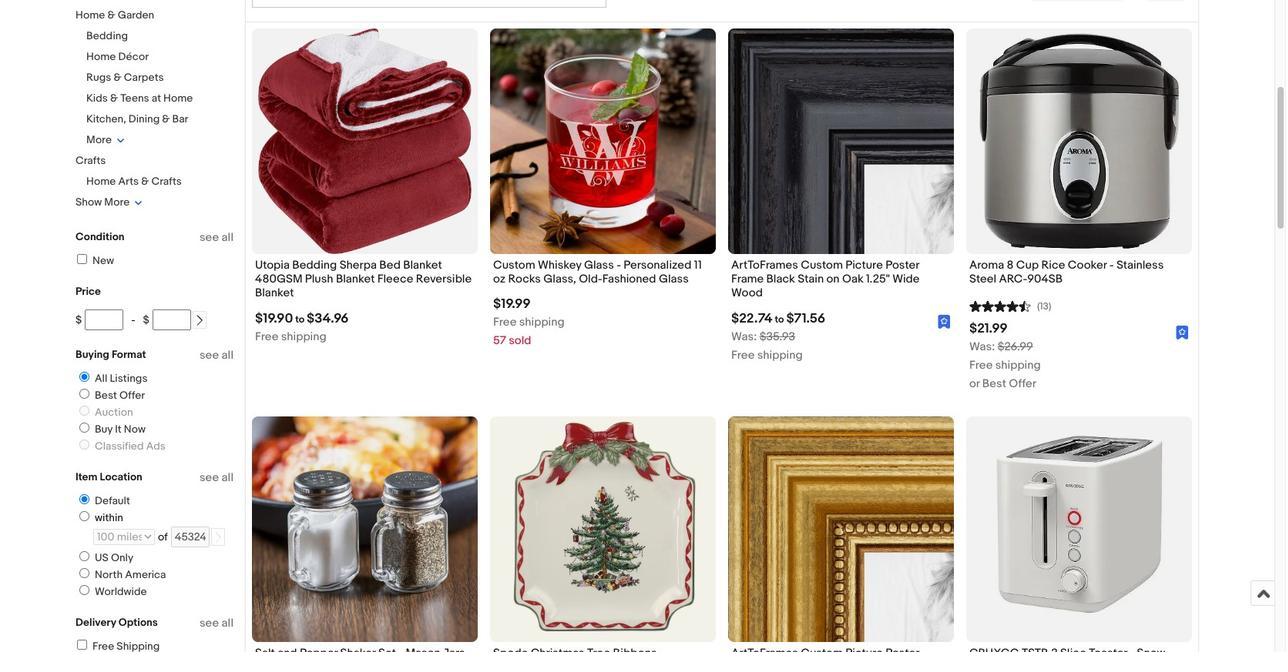 Task type: vqa. For each thing, say whether or not it's contained in the screenshot.
Home Décor Link
yes



Task type: describe. For each thing, give the bounding box(es) containing it.
item location
[[76, 471, 142, 484]]

show more button
[[76, 196, 143, 209]]

All Listings radio
[[79, 372, 89, 382]]

picture
[[846, 258, 883, 273]]

all for delivery options
[[222, 616, 233, 631]]

worldwide
[[95, 586, 147, 599]]

crafts home arts & crafts
[[76, 154, 182, 188]]

see all for buying format
[[200, 348, 233, 363]]

default
[[95, 495, 130, 508]]

0 horizontal spatial glass
[[584, 258, 614, 273]]

rocks
[[508, 272, 541, 287]]

stainless
[[1116, 258, 1164, 273]]

bedding inside the utopia bedding sherpa bed blanket 480gsm plush blanket fleece reversible blanket
[[292, 258, 337, 273]]

all
[[95, 372, 107, 385]]

only
[[111, 552, 133, 565]]

to for $22.74
[[775, 313, 784, 326]]

on
[[826, 272, 840, 287]]

was: for was: $26.99 free shipping or best offer
[[969, 340, 995, 355]]

aroma 8 cup rice cooker - stainless steel arc-904sb link
[[969, 258, 1189, 291]]

home up rugs
[[86, 50, 116, 63]]

item
[[76, 471, 97, 484]]

$34.96
[[307, 311, 349, 326]]

all listings
[[95, 372, 148, 385]]

Minimum Value text field
[[85, 310, 123, 331]]

shipping inside the was: $35.93 free shipping
[[757, 348, 803, 363]]

was: for was: $35.93 free shipping
[[731, 329, 757, 344]]

frame
[[731, 272, 764, 287]]

arttoframes custom picture poster frame black stain on oak 1.25" wide wood link
[[731, 258, 951, 305]]

oz
[[493, 272, 506, 287]]

1 vertical spatial crafts
[[151, 175, 182, 188]]

price
[[76, 285, 101, 298]]

custom inside the custom whiskey glass - personalized 11 oz rocks glass, old-fashioned glass
[[493, 258, 535, 273]]

crafts link
[[76, 154, 106, 167]]

more button
[[86, 133, 125, 146]]

kitchen,
[[86, 113, 126, 126]]

free inside was: $26.99 free shipping or best offer
[[969, 359, 993, 373]]

all for buying format
[[222, 348, 233, 363]]

show more
[[76, 196, 130, 209]]

cooker
[[1068, 258, 1107, 273]]

submit price range image
[[194, 315, 205, 326]]

$22.74 to $71.56
[[731, 311, 825, 326]]

home up bar
[[163, 92, 193, 105]]

Auction radio
[[79, 406, 89, 416]]

arttoframes custom picture poster frame  gold foil on pine  1.25" wide wood image
[[728, 417, 954, 643]]

$19.99
[[493, 297, 531, 312]]

cup
[[1016, 258, 1039, 273]]

utopia bedding sherpa bed blanket 480gsm plush blanket fleece reversible blanket image
[[258, 29, 472, 254]]

buy it now link
[[73, 423, 149, 436]]

kids & teens at home link
[[86, 92, 193, 105]]

salt and pepper shaker set - mason jars with handle personalized spices, shots image
[[252, 417, 478, 643]]

shipping inside was: $26.99 free shipping or best offer
[[995, 359, 1041, 373]]

old-
[[579, 272, 602, 287]]

within
[[95, 512, 123, 525]]

0 horizontal spatial offer
[[119, 389, 145, 402]]

904sb
[[1027, 272, 1063, 287]]

$19.90 to $34.96 free shipping
[[255, 311, 349, 344]]

new
[[92, 254, 114, 267]]

personalized
[[624, 258, 692, 273]]

america
[[125, 569, 166, 582]]

utopia bedding sherpa bed blanket 480gsm plush blanket fleece reversible blanket
[[255, 258, 472, 301]]

rice
[[1041, 258, 1065, 273]]

home inside crafts home arts & crafts
[[86, 175, 116, 188]]

North America radio
[[79, 569, 89, 579]]

1.25"
[[866, 272, 890, 287]]

2 horizontal spatial blanket
[[403, 258, 442, 273]]

$ for 'minimum value' text field in the left of the page
[[76, 314, 82, 327]]

bar
[[172, 113, 188, 126]]

dining
[[129, 113, 160, 126]]

all listings link
[[73, 372, 151, 385]]

rugs
[[86, 71, 111, 84]]

go image
[[213, 533, 223, 543]]

custom inside arttoframes custom picture poster frame black stain on oak 1.25" wide wood
[[801, 258, 843, 273]]

US Only radio
[[79, 552, 89, 562]]

utopia bedding sherpa bed blanket 480gsm plush blanket fleece reversible blanket link
[[255, 258, 475, 305]]

glass,
[[543, 272, 576, 287]]

see for buying format
[[200, 348, 219, 363]]

bedding inside bedding home décor rugs & carpets kids & teens at home kitchen, dining & bar
[[86, 29, 128, 42]]

buy
[[95, 423, 113, 436]]

& up bedding link
[[107, 8, 115, 22]]

auction
[[95, 406, 133, 419]]

0 horizontal spatial blanket
[[255, 286, 294, 301]]

Classified Ads radio
[[79, 440, 89, 450]]

see all button for delivery options
[[200, 616, 233, 631]]

classified ads
[[95, 440, 166, 453]]

steel
[[969, 272, 996, 287]]

home arts & crafts link
[[86, 175, 182, 188]]

north america link
[[73, 569, 169, 582]]

Free Shipping checkbox
[[77, 640, 87, 650]]

arttoframes custom picture poster frame black stain on oak 1.25" wide wood image
[[728, 29, 954, 254]]

within radio
[[79, 512, 89, 522]]

0 vertical spatial more
[[86, 133, 112, 146]]

classified
[[95, 440, 144, 453]]

free inside $19.90 to $34.96 free shipping
[[255, 329, 279, 344]]

best inside was: $26.99 free shipping or best offer
[[982, 377, 1006, 392]]

$ for maximum value text box
[[143, 314, 149, 327]]

1 horizontal spatial glass
[[659, 272, 689, 287]]

now
[[124, 423, 146, 436]]

poster
[[886, 258, 919, 273]]

us
[[95, 552, 109, 565]]

arttoframes custom picture poster frame black stain on oak 1.25" wide wood
[[731, 258, 920, 301]]

offer inside was: $26.99 free shipping or best offer
[[1009, 377, 1036, 392]]

black
[[766, 272, 795, 287]]

décor
[[118, 50, 149, 63]]

480gsm
[[255, 272, 302, 287]]

see for item location
[[200, 471, 219, 485]]

ads
[[146, 440, 166, 453]]

see all for condition
[[200, 230, 233, 245]]

or
[[969, 377, 980, 392]]

kitchen, dining & bar link
[[86, 113, 188, 126]]

oak
[[842, 272, 864, 287]]

& right kids
[[110, 92, 118, 105]]

stain
[[798, 272, 824, 287]]

garden
[[118, 8, 154, 22]]

best offer
[[95, 389, 145, 402]]

Best Offer radio
[[79, 389, 89, 399]]

whiskey
[[538, 258, 581, 273]]

show
[[76, 196, 102, 209]]



Task type: locate. For each thing, give the bounding box(es) containing it.
shipping
[[519, 315, 565, 330], [281, 329, 326, 344], [757, 348, 803, 363], [995, 359, 1041, 373]]

1 horizontal spatial to
[[775, 313, 784, 326]]

see
[[200, 230, 219, 245], [200, 348, 219, 363], [200, 471, 219, 485], [200, 616, 219, 631]]

see all button
[[200, 230, 233, 245], [200, 348, 233, 363], [200, 471, 233, 485], [200, 616, 233, 631]]

home décor link
[[86, 50, 149, 63]]

glass left 11
[[659, 272, 689, 287]]

auction link
[[73, 406, 136, 419]]

custom whiskey glass - personalized 11 oz rocks glass, old-fashioned glass image
[[490, 29, 716, 254]]

free up 57
[[493, 315, 517, 330]]

$21.99
[[969, 322, 1008, 337]]

crafts down more button
[[76, 154, 106, 167]]

to inside $19.90 to $34.96 free shipping
[[295, 313, 305, 326]]

57
[[493, 334, 506, 349]]

wood
[[731, 286, 763, 301]]

free inside "$19.99 free shipping 57 sold"
[[493, 315, 517, 330]]

to
[[295, 313, 305, 326], [775, 313, 784, 326]]

default link
[[73, 495, 133, 508]]

it
[[115, 423, 122, 436]]

offer down the listings at the left of page
[[119, 389, 145, 402]]

teens
[[120, 92, 149, 105]]

see all button for buying format
[[200, 348, 233, 363]]

options
[[119, 616, 158, 630]]

glass
[[584, 258, 614, 273], [659, 272, 689, 287]]

sherpa
[[340, 258, 377, 273]]

8
[[1007, 258, 1014, 273]]

4 all from the top
[[222, 616, 233, 631]]

classified ads link
[[73, 440, 169, 453]]

(13)
[[1037, 301, 1051, 313]]

aroma
[[969, 258, 1004, 273]]

bedding down home & garden
[[86, 29, 128, 42]]

home up show more
[[86, 175, 116, 188]]

offer
[[1009, 377, 1036, 392], [119, 389, 145, 402]]

1 horizontal spatial best
[[982, 377, 1006, 392]]

arts
[[118, 175, 139, 188]]

delivery
[[76, 616, 116, 630]]

see all button for item location
[[200, 471, 233, 485]]

0 horizontal spatial best
[[95, 389, 117, 402]]

format
[[112, 348, 146, 361]]

best offer link
[[73, 389, 148, 402]]

was: inside the was: $35.93 free shipping
[[731, 329, 757, 344]]

0 vertical spatial bedding
[[86, 29, 128, 42]]

fashioned
[[602, 272, 656, 287]]

(13) link
[[969, 299, 1051, 313]]

custom whiskey glass - personalized 11 oz rocks glass, old-fashioned glass
[[493, 258, 702, 287]]

arttoframes
[[731, 258, 798, 273]]

$35.93
[[760, 329, 795, 344]]

free down the $22.74
[[731, 348, 755, 363]]

bedding
[[86, 29, 128, 42], [292, 258, 337, 273]]

shipping inside $19.90 to $34.96 free shipping
[[281, 329, 326, 344]]

- inside the custom whiskey glass - personalized 11 oz rocks glass, old-fashioned glass
[[617, 258, 621, 273]]

sold
[[509, 334, 531, 349]]

1 horizontal spatial custom
[[801, 258, 843, 273]]

2 $ from the left
[[143, 314, 149, 327]]

shipping down $35.93
[[757, 348, 803, 363]]

shipping up sold
[[519, 315, 565, 330]]

spode christmas tree ribbons collection 6.5 inches canape octogonal plate image
[[490, 417, 716, 643]]

home & garden
[[76, 8, 154, 22]]

2 see all from the top
[[200, 348, 233, 363]]

north
[[95, 569, 123, 582]]

aroma 8 cup rice cooker - stainless steel arc-904sb image
[[966, 29, 1192, 254]]

was: $35.93 free shipping
[[731, 329, 803, 363]]

was: down $21.99
[[969, 340, 995, 355]]

see all for delivery options
[[200, 616, 233, 631]]

4 see from the top
[[200, 616, 219, 631]]

& left bar
[[162, 113, 170, 126]]

was: inside was: $26.99 free shipping or best offer
[[969, 340, 995, 355]]

new link
[[75, 254, 114, 267]]

to inside the $22.74 to $71.56
[[775, 313, 784, 326]]

location
[[100, 471, 142, 484]]

us only
[[95, 552, 133, 565]]

was: $26.99 free shipping or best offer
[[969, 340, 1041, 392]]

crafts right arts
[[151, 175, 182, 188]]

$ left 'minimum value' text field in the left of the page
[[76, 314, 82, 327]]

2 see from the top
[[200, 348, 219, 363]]

& inside crafts home arts & crafts
[[141, 175, 149, 188]]

home & garden link
[[76, 8, 154, 22]]

1 $ from the left
[[76, 314, 82, 327]]

1 horizontal spatial was:
[[969, 340, 995, 355]]

Maximum Value text field
[[152, 310, 191, 331]]

45324 text field
[[171, 527, 209, 548]]

3 see all from the top
[[200, 471, 233, 485]]

more down kitchen,
[[86, 133, 112, 146]]

2 all from the top
[[222, 348, 233, 363]]

& right arts
[[141, 175, 149, 188]]

best
[[982, 377, 1006, 392], [95, 389, 117, 402]]

0 horizontal spatial was:
[[731, 329, 757, 344]]

home
[[76, 8, 105, 22], [86, 50, 116, 63], [163, 92, 193, 105], [86, 175, 116, 188]]

4 see all button from the top
[[200, 616, 233, 631]]

$71.56
[[786, 311, 825, 326]]

more
[[86, 133, 112, 146], [104, 196, 130, 209]]

1 horizontal spatial bedding
[[292, 258, 337, 273]]

3 see from the top
[[200, 471, 219, 485]]

0 horizontal spatial crafts
[[76, 154, 106, 167]]

see for condition
[[200, 230, 219, 245]]

1 custom from the left
[[493, 258, 535, 273]]

more down arts
[[104, 196, 130, 209]]

free down $19.90
[[255, 329, 279, 344]]

- inside aroma 8 cup rice cooker - stainless steel arc-904sb
[[1109, 258, 1114, 273]]

& right rugs
[[114, 71, 121, 84]]

buy it now
[[95, 423, 146, 436]]

glass right the whiskey
[[584, 258, 614, 273]]

utopia
[[255, 258, 290, 273]]

$19.99 free shipping 57 sold
[[493, 297, 565, 349]]

see for delivery options
[[200, 616, 219, 631]]

wide
[[892, 272, 920, 287]]

1 see all from the top
[[200, 230, 233, 245]]

buying
[[76, 348, 109, 361]]

best up auction link
[[95, 389, 117, 402]]

of
[[158, 531, 168, 544]]

1 horizontal spatial offer
[[1009, 377, 1036, 392]]

blanket
[[403, 258, 442, 273], [336, 272, 375, 287], [255, 286, 294, 301]]

0 vertical spatial crafts
[[76, 154, 106, 167]]

buying format
[[76, 348, 146, 361]]

0 horizontal spatial to
[[295, 313, 305, 326]]

fleece
[[377, 272, 413, 287]]

rugs & carpets link
[[86, 71, 164, 84]]

1 vertical spatial more
[[104, 196, 130, 209]]

0 horizontal spatial $
[[76, 314, 82, 327]]

1 horizontal spatial $
[[143, 314, 149, 327]]

0 horizontal spatial bedding
[[86, 29, 128, 42]]

2 see all button from the top
[[200, 348, 233, 363]]

bedding right the utopia
[[292, 258, 337, 273]]

offer down $26.99
[[1009, 377, 1036, 392]]

3 see all button from the top
[[200, 471, 233, 485]]

1 horizontal spatial blanket
[[336, 272, 375, 287]]

2 horizontal spatial -
[[1109, 258, 1114, 273]]

Worldwide radio
[[79, 586, 89, 596]]

best right or at the bottom right of the page
[[982, 377, 1006, 392]]

3 all from the top
[[222, 471, 233, 485]]

1 to from the left
[[295, 313, 305, 326]]

shipping down $26.99
[[995, 359, 1041, 373]]

2 custom from the left
[[801, 258, 843, 273]]

11
[[694, 258, 702, 273]]

[object undefined] image
[[938, 314, 951, 329], [938, 315, 951, 329], [1176, 325, 1189, 340], [1176, 326, 1189, 340]]

4.5 out of 5 stars image
[[969, 299, 1031, 313]]

cruxgg tstr 2 slice toaster - snow image
[[966, 417, 1192, 643]]

4 see all from the top
[[200, 616, 233, 631]]

all for item location
[[222, 471, 233, 485]]

bed
[[379, 258, 401, 273]]

- right 'minimum value' text field in the left of the page
[[131, 314, 135, 327]]

to for $19.90
[[295, 313, 305, 326]]

was: down the $22.74
[[731, 329, 757, 344]]

free
[[493, 315, 517, 330], [255, 329, 279, 344], [731, 348, 755, 363], [969, 359, 993, 373]]

all for condition
[[222, 230, 233, 245]]

- right old- at the left
[[617, 258, 621, 273]]

$
[[76, 314, 82, 327], [143, 314, 149, 327]]

New checkbox
[[77, 254, 87, 264]]

1 see from the top
[[200, 230, 219, 245]]

-
[[617, 258, 621, 273], [1109, 258, 1114, 273], [131, 314, 135, 327]]

home up bedding link
[[76, 8, 105, 22]]

$19.90
[[255, 311, 293, 326]]

listings
[[110, 372, 148, 385]]

to right $19.90
[[295, 313, 305, 326]]

to up $35.93
[[775, 313, 784, 326]]

shipping down $34.96
[[281, 329, 326, 344]]

1 all from the top
[[222, 230, 233, 245]]

worldwide link
[[73, 586, 150, 599]]

free up or at the bottom right of the page
[[969, 359, 993, 373]]

$26.99
[[998, 340, 1033, 355]]

shipping inside "$19.99 free shipping 57 sold"
[[519, 315, 565, 330]]

Buy It Now radio
[[79, 423, 89, 433]]

blanket right bed
[[403, 258, 442, 273]]

see all for item location
[[200, 471, 233, 485]]

0 horizontal spatial -
[[131, 314, 135, 327]]

bedding home décor rugs & carpets kids & teens at home kitchen, dining & bar
[[86, 29, 193, 126]]

Enter your search keyword text field
[[252, 0, 606, 8]]

0 horizontal spatial custom
[[493, 258, 535, 273]]

blanket right plush
[[336, 272, 375, 287]]

us only link
[[73, 552, 137, 565]]

1 see all button from the top
[[200, 230, 233, 245]]

1 horizontal spatial -
[[617, 258, 621, 273]]

$ left maximum value text box
[[143, 314, 149, 327]]

2 to from the left
[[775, 313, 784, 326]]

aroma 8 cup rice cooker - stainless steel arc-904sb
[[969, 258, 1164, 287]]

free inside the was: $35.93 free shipping
[[731, 348, 755, 363]]

1 horizontal spatial crafts
[[151, 175, 182, 188]]

- right cooker
[[1109, 258, 1114, 273]]

1 vertical spatial bedding
[[292, 258, 337, 273]]

&
[[107, 8, 115, 22], [114, 71, 121, 84], [110, 92, 118, 105], [162, 113, 170, 126], [141, 175, 149, 188]]

Default radio
[[79, 495, 89, 505]]

carpets
[[124, 71, 164, 84]]

blanket up $19.90
[[255, 286, 294, 301]]

bedding link
[[86, 29, 128, 42]]

see all button for condition
[[200, 230, 233, 245]]



